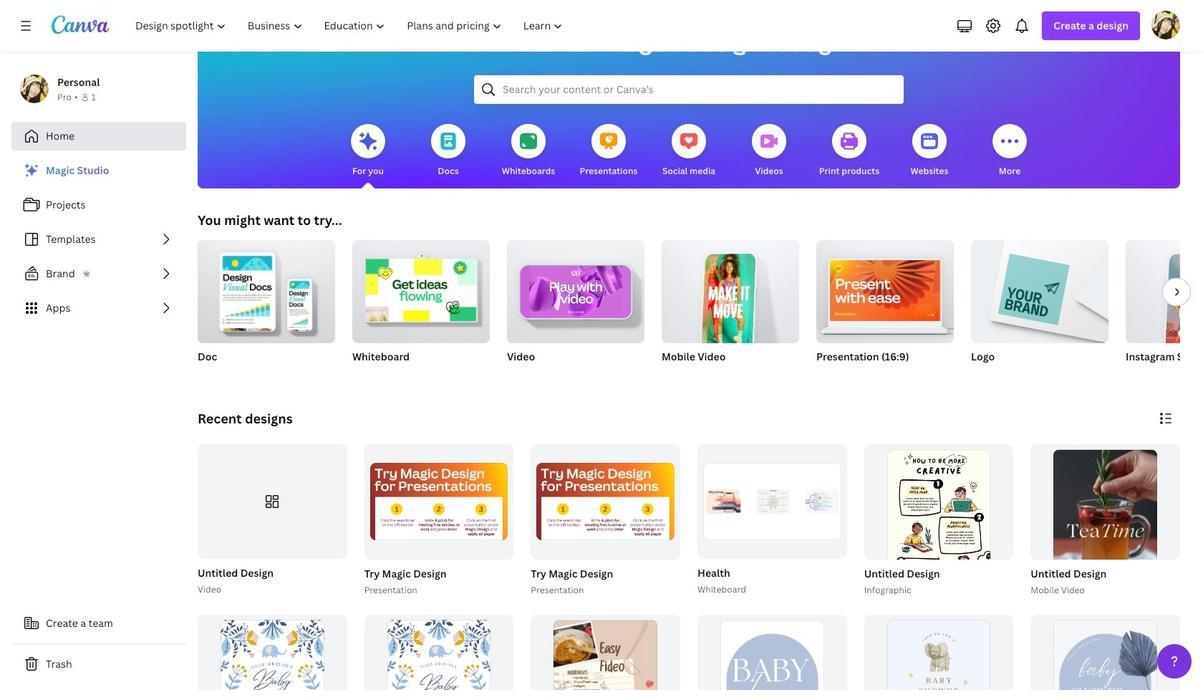 Task type: locate. For each thing, give the bounding box(es) containing it.
stephanie aranda image
[[1152, 11, 1181, 39]]

None search field
[[474, 75, 904, 104]]

list
[[11, 156, 186, 322]]

group
[[198, 234, 335, 382], [198, 234, 335, 343], [353, 234, 490, 382], [353, 234, 490, 343], [507, 234, 645, 382], [507, 234, 645, 343], [662, 234, 800, 382], [662, 234, 800, 352], [817, 234, 954, 382], [817, 234, 954, 343], [972, 234, 1109, 382], [972, 234, 1109, 343], [1126, 240, 1204, 382], [1126, 240, 1204, 343], [195, 444, 347, 597], [198, 444, 347, 559], [362, 444, 514, 597], [364, 444, 514, 559], [528, 444, 681, 597], [531, 444, 681, 559], [695, 444, 847, 597], [698, 444, 847, 559], [862, 444, 1014, 690], [1028, 444, 1181, 634], [198, 614, 347, 690], [364, 614, 514, 690], [531, 614, 681, 690], [698, 614, 847, 690]]



Task type: describe. For each thing, give the bounding box(es) containing it.
top level navigation element
[[126, 11, 576, 40]]

Search search field
[[503, 76, 876, 103]]



Task type: vqa. For each thing, say whether or not it's contained in the screenshot.
the leftmost a
no



